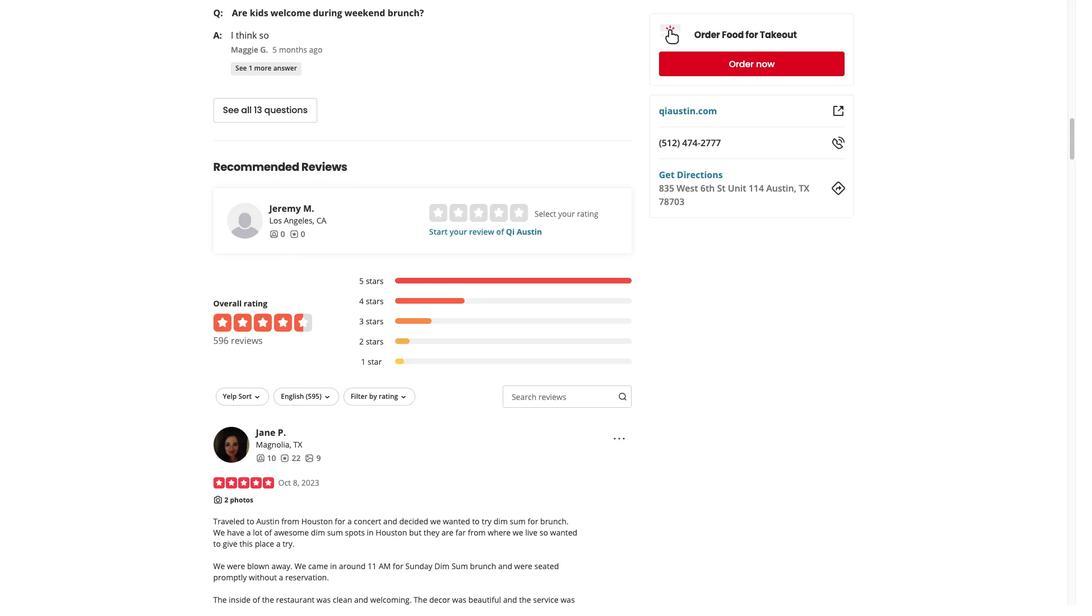 Task type: describe. For each thing, give the bounding box(es) containing it.
24 external link v2 image
[[832, 104, 845, 118]]

a:
[[213, 29, 222, 41]]

reviews element for p.
[[281, 453, 301, 464]]

16 chevron down v2 image
[[253, 393, 262, 402]]

without
[[249, 572, 277, 583]]

stars for 2 stars
[[366, 336, 384, 347]]

2 for 2 photos
[[225, 495, 228, 505]]

16 review v2 image
[[281, 454, 290, 463]]

order now link
[[659, 52, 845, 76]]

see for see all 13 questions
[[223, 104, 239, 117]]

0 horizontal spatial sum
[[327, 528, 343, 538]]

try.
[[283, 539, 295, 550]]

friends element for jane
[[256, 453, 276, 464]]

more
[[254, 64, 272, 73]]

start your review of qi austin
[[429, 226, 542, 237]]

3
[[359, 316, 364, 327]]

0 for friends element containing 0
[[281, 229, 285, 239]]

24 directions v2 image
[[832, 182, 845, 195]]

photos element
[[305, 453, 321, 464]]

your for select
[[558, 208, 575, 219]]

16 friends v2 image for jeremy
[[269, 230, 278, 239]]

0 vertical spatial we
[[430, 516, 441, 527]]

we up reservation.
[[295, 561, 306, 572]]

16 friends v2 image for jane
[[256, 454, 265, 463]]

a left lot
[[247, 528, 251, 538]]

of inside traveled to austin from houston for a concert and decided we wanted to try dim sum for brunch. we have a lot of awesome dim sum spots in houston but they are far from where we live so wanted to give this place a try.
[[264, 528, 272, 538]]

835
[[659, 182, 675, 195]]

order for order food for takeout
[[695, 28, 720, 41]]

brunch.
[[540, 516, 569, 527]]

5 inside i think so maggie g. 5 months ago
[[272, 44, 277, 55]]

jane p. link
[[256, 427, 286, 439]]

p.
[[278, 427, 286, 439]]

i think so maggie g. 5 months ago
[[231, 29, 323, 55]]

by
[[369, 392, 377, 401]]

filter reviews by 2 stars rating element
[[348, 336, 632, 347]]

recommended reviews
[[213, 159, 347, 175]]

overall rating
[[213, 298, 267, 309]]

order now
[[729, 57, 775, 70]]

traveled
[[213, 516, 245, 527]]

8,
[[293, 478, 299, 488]]

16 camera v2 image
[[213, 495, 222, 504]]

sum
[[452, 561, 468, 572]]

place
[[255, 539, 274, 550]]

16 chevron down v2 image for filter by rating
[[399, 393, 408, 402]]

22
[[292, 453, 301, 464]]

78703
[[659, 196, 685, 208]]

jane
[[256, 427, 275, 439]]

5 inside recommended reviews element
[[359, 276, 364, 286]]

kids
[[250, 7, 268, 19]]

am
[[379, 561, 391, 572]]

months
[[279, 44, 307, 55]]

yelp sort
[[223, 392, 252, 401]]

brunch
[[470, 561, 496, 572]]

4
[[359, 296, 364, 307]]

came
[[308, 561, 328, 572]]

oct
[[278, 478, 291, 488]]

reviews for search reviews
[[539, 392, 566, 402]]

114
[[749, 182, 764, 195]]

16 photos v2 image
[[305, 454, 314, 463]]

2 photos link
[[225, 495, 253, 505]]

st
[[718, 182, 726, 195]]

have
[[227, 528, 245, 538]]

los
[[269, 215, 282, 226]]

2 for 2 stars
[[359, 336, 364, 347]]

around
[[339, 561, 366, 572]]

16 chevron down v2 image for english (595)
[[323, 393, 332, 402]]

16 review v2 image
[[290, 230, 298, 239]]

see 1 more answer link
[[231, 62, 302, 76]]

0 vertical spatial sum
[[510, 516, 526, 527]]

english (595) button
[[274, 388, 339, 406]]

where
[[488, 528, 511, 538]]

decided
[[399, 516, 428, 527]]

live
[[525, 528, 538, 538]]

1 horizontal spatial wanted
[[550, 528, 577, 538]]

tx inside jane p. magnolia, tx
[[293, 439, 302, 450]]

we up promptly
[[213, 561, 225, 572]]

596
[[213, 335, 229, 347]]

for up the live
[[528, 516, 538, 527]]

for right food
[[746, 28, 758, 41]]

food
[[722, 28, 744, 41]]

a left try.
[[276, 539, 281, 550]]

qi
[[506, 226, 515, 237]]

596 reviews
[[213, 335, 263, 347]]

for inside the we were blown away. we came in around 11 am for sunday dim sum brunch and were seated promptly without a reservation.
[[393, 561, 403, 572]]

english (595)
[[281, 392, 322, 401]]

jeremy m. los angeles, ca
[[269, 202, 326, 226]]

during
[[313, 7, 342, 19]]

but
[[409, 528, 422, 538]]

dim
[[435, 561, 450, 572]]

2023
[[301, 478, 319, 488]]

magnolia,
[[256, 439, 291, 450]]

1 vertical spatial dim
[[311, 528, 325, 538]]

jeremy m. link
[[269, 202, 314, 215]]

overall
[[213, 298, 242, 309]]

get directions 835 west 6th st unit 114 austin, tx 78703
[[659, 169, 810, 208]]

i
[[231, 29, 234, 41]]

sunday
[[405, 561, 433, 572]]

1 horizontal spatial dim
[[494, 516, 508, 527]]

are
[[442, 528, 454, 538]]

9
[[316, 453, 321, 464]]

yelp sort button
[[216, 388, 269, 406]]

tx inside get directions 835 west 6th st unit 114 austin, tx 78703
[[799, 182, 810, 195]]

search
[[512, 392, 537, 402]]

24 phone v2 image
[[832, 136, 845, 150]]

1 horizontal spatial to
[[247, 516, 254, 527]]

q:
[[213, 7, 223, 19]]

1 inside ask the community element
[[249, 64, 253, 73]]

filter reviews by 1 star rating element
[[348, 356, 632, 368]]

so inside i think so maggie g. 5 months ago
[[259, 29, 269, 41]]

1 horizontal spatial austin
[[517, 226, 542, 237]]

1 horizontal spatial of
[[496, 226, 504, 237]]

review
[[469, 226, 494, 237]]

welcome
[[271, 7, 311, 19]]

ca
[[317, 215, 326, 226]]

4.5 star rating image
[[213, 314, 312, 332]]



Task type: vqa. For each thing, say whether or not it's contained in the screenshot.
596 reviews
yes



Task type: locate. For each thing, give the bounding box(es) containing it.
(no rating) image
[[429, 204, 528, 222]]

1 vertical spatial 5
[[359, 276, 364, 286]]

they
[[424, 528, 440, 538]]

reviews element down angeles,
[[290, 229, 305, 240]]

order
[[695, 28, 720, 41], [729, 57, 754, 70]]

m.
[[303, 202, 314, 215]]

stars for 3 stars
[[366, 316, 384, 327]]

your right "select"
[[558, 208, 575, 219]]

0 horizontal spatial 2
[[225, 495, 228, 505]]

1 horizontal spatial rating
[[379, 392, 398, 401]]

0 vertical spatial in
[[367, 528, 374, 538]]

0 inside friends element
[[281, 229, 285, 239]]

away.
[[272, 561, 293, 572]]

and right concert
[[383, 516, 397, 527]]

1 horizontal spatial so
[[540, 528, 548, 538]]

1 vertical spatial so
[[540, 528, 548, 538]]

stars right the 3
[[366, 316, 384, 327]]

filter by rating
[[351, 392, 398, 401]]

we left the live
[[513, 528, 523, 538]]

1 horizontal spatial reviews
[[539, 392, 566, 402]]

0 horizontal spatial wanted
[[443, 516, 470, 527]]

start
[[429, 226, 448, 237]]

to
[[247, 516, 254, 527], [472, 516, 480, 527], [213, 539, 221, 550]]

2 vertical spatial rating
[[379, 392, 398, 401]]

rating right "select"
[[577, 208, 599, 219]]

1 horizontal spatial houston
[[376, 528, 407, 538]]

reviews for 596 reviews
[[231, 335, 263, 347]]

filter reviews by 5 stars rating element
[[348, 276, 632, 287]]

of right lot
[[264, 528, 272, 538]]

16 chevron down v2 image right (595)
[[323, 393, 332, 402]]

in right came
[[330, 561, 337, 572]]

see left all
[[223, 104, 239, 117]]

answer
[[273, 64, 297, 73]]

0 vertical spatial tx
[[799, 182, 810, 195]]

lot
[[253, 528, 262, 538]]

4 stars from the top
[[366, 336, 384, 347]]

angeles,
[[284, 215, 314, 226]]

awesome
[[274, 528, 309, 538]]

1 vertical spatial of
[[264, 528, 272, 538]]

13
[[254, 104, 262, 117]]

oct 8, 2023
[[278, 478, 319, 488]]

1 horizontal spatial we
[[513, 528, 523, 538]]

sum up the live
[[510, 516, 526, 527]]

wanted
[[443, 516, 470, 527], [550, 528, 577, 538]]

2 right 16 camera v2 'icon'
[[225, 495, 228, 505]]

0 horizontal spatial to
[[213, 539, 221, 550]]

1 stars from the top
[[366, 276, 384, 286]]

16 chevron down v2 image right 'filter by rating'
[[399, 393, 408, 402]]

give
[[223, 539, 237, 550]]

16 chevron down v2 image inside filter by rating dropdown button
[[399, 393, 408, 402]]

friends element for jeremy
[[269, 229, 285, 240]]

0 left 16 review v2 icon
[[281, 229, 285, 239]]

16 friends v2 image down los
[[269, 230, 278, 239]]

0 vertical spatial dim
[[494, 516, 508, 527]]

0 horizontal spatial tx
[[293, 439, 302, 450]]

1 vertical spatial and
[[498, 561, 512, 572]]

photos
[[230, 495, 253, 505]]

2777
[[701, 137, 721, 149]]

0 right 16 review v2 icon
[[301, 229, 305, 239]]

reviews element containing 0
[[290, 229, 305, 240]]

jane p. magnolia, tx
[[256, 427, 302, 450]]

1 vertical spatial from
[[468, 528, 486, 538]]

  text field inside recommended reviews element
[[503, 386, 632, 408]]

reviews right the search
[[539, 392, 566, 402]]

order for order now
[[729, 57, 754, 70]]

were
[[227, 561, 245, 572], [514, 561, 532, 572]]

0 vertical spatial friends element
[[269, 229, 285, 240]]

order left food
[[695, 28, 720, 41]]

get directions link
[[659, 169, 723, 181]]

reviews
[[301, 159, 347, 175]]

1 horizontal spatial 0
[[301, 229, 305, 239]]

order left now
[[729, 57, 754, 70]]

spots
[[345, 528, 365, 538]]

in inside traveled to austin from houston for a concert and decided we wanted to try dim sum for brunch. we have a lot of awesome dim sum spots in houston but they are far from where we live so wanted to give this place a try.
[[367, 528, 374, 538]]

houston left 'but'
[[376, 528, 407, 538]]

stars right 4
[[366, 296, 384, 307]]

1 16 chevron down v2 image from the left
[[323, 393, 332, 402]]

16 friends v2 image left 10
[[256, 454, 265, 463]]

rating for select your rating
[[577, 208, 599, 219]]

this
[[240, 539, 253, 550]]

so
[[259, 29, 269, 41], [540, 528, 548, 538]]

recommended
[[213, 159, 299, 175]]

1 vertical spatial 2
[[225, 495, 228, 505]]

0 horizontal spatial of
[[264, 528, 272, 538]]

a down away.
[[279, 572, 283, 583]]

filter reviews by 3 stars rating element
[[348, 316, 632, 327]]

order food for takeout
[[695, 28, 797, 41]]

0 horizontal spatial so
[[259, 29, 269, 41]]

11
[[368, 561, 377, 572]]

from down the try
[[468, 528, 486, 538]]

0 horizontal spatial your
[[450, 226, 467, 237]]

friends element containing 0
[[269, 229, 285, 240]]

2 horizontal spatial to
[[472, 516, 480, 527]]

west
[[677, 182, 699, 195]]

1 inside recommended reviews element
[[361, 356, 366, 367]]

1 vertical spatial friends element
[[256, 453, 276, 464]]

so up g.
[[259, 29, 269, 41]]

1 vertical spatial austin
[[256, 516, 279, 527]]

think
[[236, 29, 257, 41]]

0 horizontal spatial and
[[383, 516, 397, 527]]

filter reviews by 4 stars rating element
[[348, 296, 632, 307]]

stars up "star"
[[366, 336, 384, 347]]

None radio
[[470, 204, 488, 222], [490, 204, 508, 222], [510, 204, 528, 222], [470, 204, 488, 222], [490, 204, 508, 222], [510, 204, 528, 222]]

dim right awesome
[[311, 528, 325, 538]]

reviews element containing 22
[[281, 453, 301, 464]]

1 horizontal spatial tx
[[799, 182, 810, 195]]

3 stars
[[359, 316, 384, 327]]

  text field
[[503, 386, 632, 408]]

reviews element right 10
[[281, 453, 301, 464]]

austin right qi
[[517, 226, 542, 237]]

1 vertical spatial we
[[513, 528, 523, 538]]

0 vertical spatial your
[[558, 208, 575, 219]]

houston
[[301, 516, 333, 527], [376, 528, 407, 538]]

select
[[535, 208, 556, 219]]

of
[[496, 226, 504, 237], [264, 528, 272, 538]]

rating element
[[429, 204, 528, 222]]

0 vertical spatial 1
[[249, 64, 253, 73]]

0 horizontal spatial dim
[[311, 528, 325, 538]]

1 left "star"
[[361, 356, 366, 367]]

6th
[[701, 182, 715, 195]]

a inside the we were blown away. we came in around 11 am for sunday dim sum brunch and were seated promptly without a reservation.
[[279, 572, 283, 583]]

2 0 from the left
[[301, 229, 305, 239]]

we inside traveled to austin from houston for a concert and decided we wanted to try dim sum for brunch. we have a lot of awesome dim sum spots in houston but they are far from where we live so wanted to give this place a try.
[[213, 528, 225, 538]]

0 vertical spatial 16 friends v2 image
[[269, 230, 278, 239]]

stars up 4 stars
[[366, 276, 384, 286]]

1 horizontal spatial from
[[468, 528, 486, 538]]

for right am
[[393, 561, 403, 572]]

a up spots
[[347, 516, 352, 527]]

0 vertical spatial see
[[235, 64, 247, 73]]

rating up 4.5 star rating image
[[244, 298, 267, 309]]

2 were from the left
[[514, 561, 532, 572]]

1 left more
[[249, 64, 253, 73]]

houston up awesome
[[301, 516, 333, 527]]

filter by rating button
[[343, 388, 415, 406]]

2 photos
[[225, 495, 253, 505]]

rating
[[577, 208, 599, 219], [244, 298, 267, 309], [379, 392, 398, 401]]

1
[[249, 64, 253, 73], [361, 356, 366, 367]]

0 vertical spatial reviews element
[[290, 229, 305, 240]]

g.
[[260, 44, 268, 55]]

1 horizontal spatial were
[[514, 561, 532, 572]]

in down concert
[[367, 528, 374, 538]]

menu image
[[613, 432, 626, 445]]

1 were from the left
[[227, 561, 245, 572]]

1 vertical spatial rating
[[244, 298, 267, 309]]

rating for filter by rating
[[379, 392, 398, 401]]

0 horizontal spatial were
[[227, 561, 245, 572]]

stars for 4 stars
[[366, 296, 384, 307]]

maggie
[[231, 44, 258, 55]]

brunch?
[[388, 7, 424, 19]]

sum left spots
[[327, 528, 343, 538]]

friends element
[[269, 229, 285, 240], [256, 453, 276, 464]]

rating inside dropdown button
[[379, 392, 398, 401]]

and inside the we were blown away. we came in around 11 am for sunday dim sum brunch and were seated promptly without a reservation.
[[498, 561, 512, 572]]

reviews down 4.5 star rating image
[[231, 335, 263, 347]]

tx right austin,
[[799, 182, 810, 195]]

2 stars from the top
[[366, 296, 384, 307]]

1 horizontal spatial 16 friends v2 image
[[269, 230, 278, 239]]

friends element down los
[[269, 229, 285, 240]]

1 vertical spatial see
[[223, 104, 239, 117]]

we down traveled
[[213, 528, 225, 538]]

friends element down magnolia,
[[256, 453, 276, 464]]

0 horizontal spatial 5
[[272, 44, 277, 55]]

see
[[235, 64, 247, 73], [223, 104, 239, 117]]

1 horizontal spatial 1
[[361, 356, 366, 367]]

were up promptly
[[227, 561, 245, 572]]

concert
[[354, 516, 381, 527]]

1 horizontal spatial 5
[[359, 276, 364, 286]]

star
[[368, 356, 382, 367]]

0 vertical spatial from
[[281, 516, 299, 527]]

stars inside "element"
[[366, 316, 384, 327]]

1 vertical spatial tx
[[293, 439, 302, 450]]

1 vertical spatial your
[[450, 226, 467, 237]]

5 right g.
[[272, 44, 277, 55]]

sort
[[238, 392, 252, 401]]

0 horizontal spatial reviews
[[231, 335, 263, 347]]

from
[[281, 516, 299, 527], [468, 528, 486, 538]]

for up spots
[[335, 516, 345, 527]]

1 horizontal spatial in
[[367, 528, 374, 538]]

1 vertical spatial sum
[[327, 528, 343, 538]]

0 vertical spatial 5
[[272, 44, 277, 55]]

0 horizontal spatial in
[[330, 561, 337, 572]]

takeout
[[760, 28, 797, 41]]

try
[[482, 516, 492, 527]]

and inside traveled to austin from houston for a concert and decided we wanted to try dim sum for brunch. we have a lot of awesome dim sum spots in houston but they are far from where we live so wanted to give this place a try.
[[383, 516, 397, 527]]

unit
[[728, 182, 747, 195]]

0 vertical spatial of
[[496, 226, 504, 237]]

16 chevron down v2 image
[[323, 393, 332, 402], [399, 393, 408, 402]]

stars for 5 stars
[[366, 276, 384, 286]]

photo of jane p. image
[[213, 427, 249, 463]]

474-
[[683, 137, 701, 149]]

tx up 22
[[293, 439, 302, 450]]

10
[[267, 453, 276, 464]]

0 vertical spatial order
[[695, 28, 720, 41]]

1 horizontal spatial 16 chevron down v2 image
[[399, 393, 408, 402]]

1 horizontal spatial order
[[729, 57, 754, 70]]

0 vertical spatial and
[[383, 516, 397, 527]]

0 horizontal spatial order
[[695, 28, 720, 41]]

wanted down brunch.
[[550, 528, 577, 538]]

1 horizontal spatial sum
[[510, 516, 526, 527]]

qiaustin.com
[[659, 105, 718, 117]]

0 horizontal spatial austin
[[256, 516, 279, 527]]

weekend
[[345, 7, 385, 19]]

austin inside traveled to austin from houston for a concert and decided we wanted to try dim sum for brunch. we have a lot of awesome dim sum spots in houston but they are far from where we live so wanted to give this place a try.
[[256, 516, 279, 527]]

(595)
[[306, 392, 322, 401]]

0 for "reviews" element containing 0
[[301, 229, 305, 239]]

reviews element
[[290, 229, 305, 240], [281, 453, 301, 464]]

photo of jeremy m. image
[[227, 203, 263, 239]]

1 vertical spatial 16 friends v2 image
[[256, 454, 265, 463]]

1 horizontal spatial 2
[[359, 336, 364, 347]]

0 horizontal spatial 0
[[281, 229, 285, 239]]

0 horizontal spatial from
[[281, 516, 299, 527]]

reservation.
[[285, 572, 329, 583]]

2 horizontal spatial rating
[[577, 208, 599, 219]]

None radio
[[429, 204, 447, 222], [449, 204, 467, 222], [429, 204, 447, 222], [449, 204, 467, 222]]

1 0 from the left
[[281, 229, 285, 239]]

so right the live
[[540, 528, 548, 538]]

select your rating
[[535, 208, 599, 219]]

so inside traveled to austin from houston for a concert and decided we wanted to try dim sum for brunch. we have a lot of awesome dim sum spots in houston but they are far from where we live so wanted to give this place a try.
[[540, 528, 548, 538]]

1 vertical spatial in
[[330, 561, 337, 572]]

we were blown away. we came in around 11 am for sunday dim sum brunch and were seated promptly without a reservation.
[[213, 561, 559, 583]]

qiaustin.com link
[[659, 105, 718, 117]]

1 vertical spatial reviews
[[539, 392, 566, 402]]

wanted up far
[[443, 516, 470, 527]]

ask the community element
[[204, 0, 641, 123]]

to up lot
[[247, 516, 254, 527]]

0 inside "reviews" element
[[301, 229, 305, 239]]

search reviews
[[512, 392, 566, 402]]

and right brunch
[[498, 561, 512, 572]]

a
[[347, 516, 352, 527], [247, 528, 251, 538], [276, 539, 281, 550], [279, 572, 283, 583]]

tx
[[799, 182, 810, 195], [293, 439, 302, 450]]

jeremy
[[269, 202, 301, 215]]

reviews element for m.
[[290, 229, 305, 240]]

0 horizontal spatial 1
[[249, 64, 253, 73]]

0 vertical spatial rating
[[577, 208, 599, 219]]

5 star rating image
[[213, 478, 274, 489]]

from up awesome
[[281, 516, 299, 527]]

get
[[659, 169, 675, 181]]

friends element containing 10
[[256, 453, 276, 464]]

16 friends v2 image
[[269, 230, 278, 239], [256, 454, 265, 463]]

1 vertical spatial houston
[[376, 528, 407, 538]]

rating right by at the bottom left
[[379, 392, 398, 401]]

0 horizontal spatial 16 friends v2 image
[[256, 454, 265, 463]]

5 stars
[[359, 276, 384, 286]]

seated
[[535, 561, 559, 572]]

dim
[[494, 516, 508, 527], [311, 528, 325, 538]]

blown
[[247, 561, 270, 572]]

0 vertical spatial austin
[[517, 226, 542, 237]]

dim up where
[[494, 516, 508, 527]]

your right start
[[450, 226, 467, 237]]

0 horizontal spatial 16 chevron down v2 image
[[323, 393, 332, 402]]

in inside the we were blown away. we came in around 11 am for sunday dim sum brunch and were seated promptly without a reservation.
[[330, 561, 337, 572]]

recommended reviews element
[[177, 141, 668, 605]]

of left qi
[[496, 226, 504, 237]]

austin up lot
[[256, 516, 279, 527]]

to left the try
[[472, 516, 480, 527]]

your for start
[[450, 226, 467, 237]]

0 horizontal spatial we
[[430, 516, 441, 527]]

0 vertical spatial wanted
[[443, 516, 470, 527]]

2 down the 3
[[359, 336, 364, 347]]

1 horizontal spatial and
[[498, 561, 512, 572]]

for
[[746, 28, 758, 41], [335, 516, 345, 527], [528, 516, 538, 527], [393, 561, 403, 572]]

0 horizontal spatial houston
[[301, 516, 333, 527]]

(512)
[[659, 137, 680, 149]]

see for see 1 more answer
[[235, 64, 247, 73]]

search image
[[618, 392, 627, 401]]

1 vertical spatial wanted
[[550, 528, 577, 538]]

2 16 chevron down v2 image from the left
[[399, 393, 408, 402]]

16 chevron down v2 image inside english (595) popup button
[[323, 393, 332, 402]]

see all 13 questions link
[[213, 98, 317, 123]]

0 horizontal spatial rating
[[244, 298, 267, 309]]

1 vertical spatial 1
[[361, 356, 366, 367]]

see down maggie
[[235, 64, 247, 73]]

we up they
[[430, 516, 441, 527]]

far
[[456, 528, 466, 538]]

5 up 4
[[359, 276, 364, 286]]

ago
[[309, 44, 323, 55]]

to left give
[[213, 539, 221, 550]]

0 vertical spatial houston
[[301, 516, 333, 527]]

1 vertical spatial order
[[729, 57, 754, 70]]

1 horizontal spatial your
[[558, 208, 575, 219]]

and
[[383, 516, 397, 527], [498, 561, 512, 572]]

now
[[756, 57, 775, 70]]

0 vertical spatial reviews
[[231, 335, 263, 347]]

1 vertical spatial reviews element
[[281, 453, 301, 464]]

3 stars from the top
[[366, 316, 384, 327]]

were left seated
[[514, 561, 532, 572]]

0 vertical spatial so
[[259, 29, 269, 41]]

0 vertical spatial 2
[[359, 336, 364, 347]]



